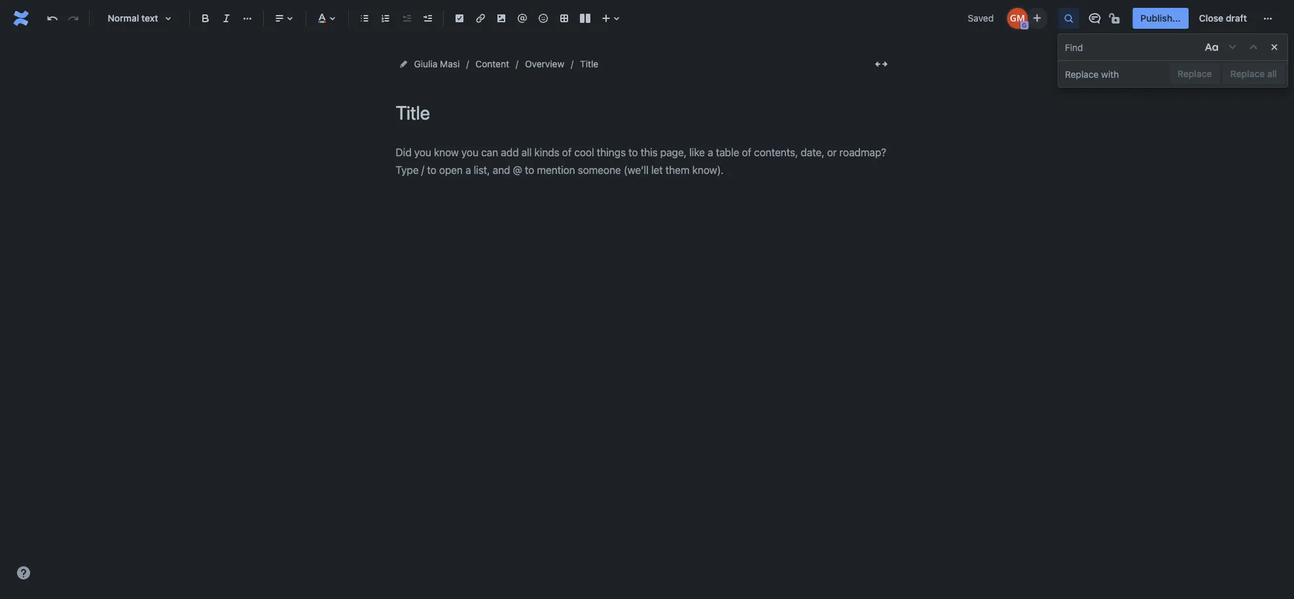 Task type: vqa. For each thing, say whether or not it's contained in the screenshot.
Toolchain Link
no



Task type: locate. For each thing, give the bounding box(es) containing it.
normal text button
[[95, 4, 184, 33]]

more formatting image
[[240, 10, 255, 26]]

giulia masi
[[414, 59, 460, 69]]

content
[[476, 59, 510, 69]]

close draft button
[[1192, 8, 1256, 29]]

content link
[[476, 56, 510, 72]]

close draft
[[1200, 13, 1248, 24]]

title
[[580, 59, 599, 69]]

giulia
[[414, 59, 438, 69]]

more image
[[1261, 10, 1277, 26]]

italic ⌘i image
[[219, 10, 234, 26]]

normal
[[108, 13, 139, 24]]

giulia masi link
[[414, 56, 460, 72]]

numbered list ⌘⇧7 image
[[378, 10, 394, 26]]

Replace with field
[[1062, 62, 1168, 86]]

find and replace image
[[1061, 10, 1077, 26]]

emoji image
[[536, 10, 551, 26]]

action item image
[[452, 10, 468, 26]]

title link
[[580, 56, 599, 72]]

overview link
[[525, 56, 565, 72]]

publish...
[[1141, 13, 1181, 24]]

close
[[1200, 13, 1224, 24]]

align left image
[[272, 10, 288, 26]]

indent tab image
[[420, 10, 436, 26]]

Give this page a title text field
[[396, 102, 894, 124]]

invite to edit image
[[1030, 10, 1046, 26]]

add image, video, or file image
[[494, 10, 510, 26]]

move this page image
[[399, 59, 409, 69]]

confluence image
[[10, 8, 31, 29], [10, 8, 31, 29]]

table image
[[557, 10, 572, 26]]



Task type: describe. For each thing, give the bounding box(es) containing it.
outdent ⇧tab image
[[399, 10, 415, 26]]

normal text
[[108, 13, 158, 24]]

make page full-width image
[[874, 56, 890, 72]]

giulia masi image
[[1008, 8, 1029, 29]]

bullet list ⌘⇧8 image
[[357, 10, 373, 26]]

match case image
[[1204, 39, 1220, 55]]

comment icon image
[[1088, 10, 1103, 26]]

undo ⌘z image
[[45, 10, 60, 26]]

layouts image
[[578, 10, 593, 26]]

Find field
[[1062, 35, 1202, 59]]

overview
[[525, 59, 565, 69]]

masi
[[440, 59, 460, 69]]

close image
[[1267, 39, 1283, 55]]

redo ⌘⇧z image
[[65, 10, 81, 26]]

mention image
[[515, 10, 531, 26]]

saved
[[968, 13, 994, 24]]

publish... button
[[1133, 8, 1189, 29]]

no restrictions image
[[1108, 10, 1124, 26]]

link image
[[473, 10, 489, 26]]

text
[[142, 13, 158, 24]]

Main content area, start typing to enter text. text field
[[396, 143, 894, 179]]

draft
[[1227, 13, 1248, 24]]

help image
[[16, 566, 31, 582]]

bold ⌘b image
[[198, 10, 214, 26]]



